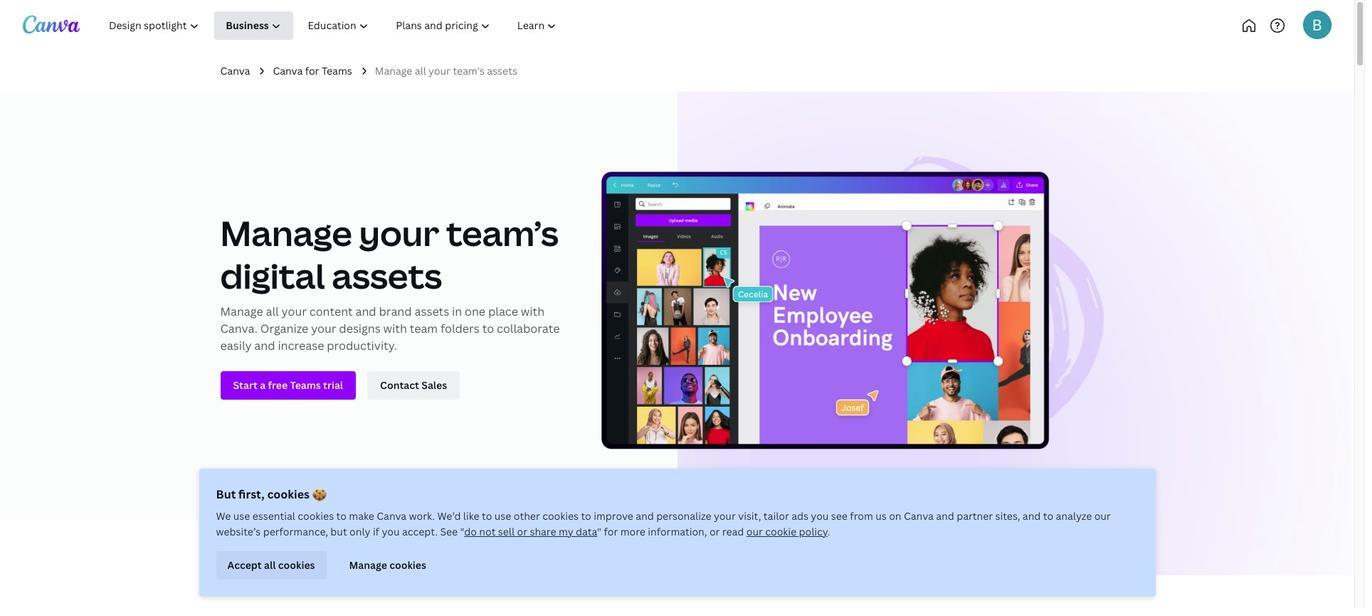 Task type: describe. For each thing, give the bounding box(es) containing it.
manage for all
[[375, 64, 412, 78]]

our cookie policy link
[[746, 525, 828, 539]]

1 vertical spatial you
[[382, 525, 400, 539]]

0 horizontal spatial our
[[746, 525, 763, 539]]

to inside manage your team's digital assets manage all your content and brand assets in one place with canva. organize your designs with team folders to collaborate easily and increase productivity.
[[482, 321, 494, 337]]

work.
[[409, 510, 435, 523]]

1 use from the left
[[233, 510, 250, 523]]

canva link
[[220, 63, 250, 79]]

frame 10288828 image
[[677, 92, 1354, 576]]

all inside manage your team's digital assets manage all your content and brand assets in one place with canva. organize your designs with team folders to collaborate easily and increase productivity.
[[266, 304, 279, 320]]

like
[[463, 510, 479, 523]]

teams
[[322, 64, 352, 78]]

but
[[330, 525, 347, 539]]

more
[[620, 525, 645, 539]]

first,
[[239, 487, 265, 502]]

from
[[850, 510, 873, 523]]

and up do not sell or share my data " for more information, or read our cookie policy .
[[636, 510, 654, 523]]

accept all cookies
[[227, 559, 315, 572]]

manage cookies
[[349, 559, 426, 572]]

assets for team's
[[487, 64, 517, 78]]

0 vertical spatial with
[[521, 304, 545, 320]]

but first, cookies 🍪
[[216, 487, 326, 502]]

" inside the we use essential cookies to make canva work. we'd like to use other cookies to improve and personalize your visit, tailor ads you see from us on canva and partner sites, and to analyze our website's performance, but only if you accept. see "
[[460, 525, 464, 539]]

one
[[465, 304, 485, 320]]

top level navigation element
[[97, 11, 617, 40]]

other
[[514, 510, 540, 523]]

share
[[530, 525, 556, 539]]

your inside the we use essential cookies to make canva work. we'd like to use other cookies to improve and personalize your visit, tailor ads you see from us on canva and partner sites, and to analyze our website's performance, but only if you accept. see "
[[714, 510, 736, 523]]

do not sell or share my data " for more information, or read our cookie policy .
[[464, 525, 830, 539]]

us
[[876, 510, 887, 523]]

1 or from the left
[[517, 525, 527, 539]]

tailor
[[764, 510, 789, 523]]

we use essential cookies to make canva work. we'd like to use other cookies to improve and personalize your visit, tailor ads you see from us on canva and partner sites, and to analyze our website's performance, but only if you accept. see "
[[216, 510, 1111, 539]]

2 use from the left
[[494, 510, 511, 523]]

on
[[889, 510, 901, 523]]

make
[[349, 510, 374, 523]]

team's
[[446, 210, 559, 257]]

see
[[440, 525, 458, 539]]

1 horizontal spatial you
[[811, 510, 829, 523]]

canva for teams
[[273, 64, 352, 78]]

manage for your
[[220, 210, 352, 257]]

content
[[309, 304, 353, 320]]

brand
[[379, 304, 412, 320]]

🍪
[[312, 487, 326, 502]]

to up but
[[336, 510, 347, 523]]

our inside the we use essential cookies to make canva work. we'd like to use other cookies to improve and personalize your visit, tailor ads you see from us on canva and partner sites, and to analyze our website's performance, but only if you accept. see "
[[1094, 510, 1111, 523]]

personalize
[[656, 510, 711, 523]]

digital
[[220, 253, 325, 299]]

1 horizontal spatial for
[[604, 525, 618, 539]]

and down the organize
[[254, 338, 275, 354]]

canva for teams link
[[273, 63, 352, 79]]

.
[[828, 525, 830, 539]]

cookies up essential
[[267, 487, 310, 502]]

team
[[410, 321, 438, 337]]

and left partner
[[936, 510, 954, 523]]

essential
[[253, 510, 295, 523]]

and right sites,
[[1023, 510, 1041, 523]]

data
[[576, 525, 597, 539]]



Task type: locate. For each thing, give the bounding box(es) containing it.
to up data
[[581, 510, 591, 523]]

website's
[[216, 525, 261, 539]]

assets up brand
[[332, 253, 442, 299]]

and
[[355, 304, 376, 320], [254, 338, 275, 354], [636, 510, 654, 523], [936, 510, 954, 523], [1023, 510, 1041, 523]]

manage
[[375, 64, 412, 78], [220, 210, 352, 257], [220, 304, 263, 320], [349, 559, 387, 572]]

policy
[[799, 525, 828, 539]]

your
[[429, 64, 451, 78], [359, 210, 439, 257], [282, 304, 307, 320], [311, 321, 336, 337], [714, 510, 736, 523]]

with down brand
[[383, 321, 407, 337]]

assets right 'team's'
[[487, 64, 517, 78]]

1 horizontal spatial our
[[1094, 510, 1111, 523]]

1 vertical spatial for
[[604, 525, 618, 539]]

1 vertical spatial all
[[266, 304, 279, 320]]

0 vertical spatial all
[[415, 64, 426, 78]]

use up sell
[[494, 510, 511, 523]]

assets up the team
[[415, 304, 449, 320]]

to left analyze
[[1043, 510, 1053, 523]]

cookies inside "button"
[[278, 559, 315, 572]]

or right sell
[[517, 525, 527, 539]]

you up policy
[[811, 510, 829, 523]]

for down improve at bottom left
[[604, 525, 618, 539]]

canva
[[220, 64, 250, 78], [273, 64, 303, 78], [377, 510, 407, 523], [904, 510, 934, 523]]

if
[[373, 525, 379, 539]]

0 vertical spatial our
[[1094, 510, 1111, 523]]

place
[[488, 304, 518, 320]]

my
[[559, 525, 573, 539]]

ads
[[792, 510, 808, 523]]

analyze
[[1056, 510, 1092, 523]]

or left read
[[710, 525, 720, 539]]

or
[[517, 525, 527, 539], [710, 525, 720, 539]]

0 horizontal spatial for
[[305, 64, 319, 78]]

1 vertical spatial with
[[383, 321, 407, 337]]

"
[[460, 525, 464, 539], [597, 525, 601, 539]]

information,
[[648, 525, 707, 539]]

read
[[722, 525, 744, 539]]

0 horizontal spatial or
[[517, 525, 527, 539]]

folders
[[441, 321, 480, 337]]

to
[[482, 321, 494, 337], [336, 510, 347, 523], [482, 510, 492, 523], [581, 510, 591, 523], [1043, 510, 1053, 523]]

sell
[[498, 525, 515, 539]]

cookie
[[765, 525, 797, 539]]

we'd
[[437, 510, 461, 523]]

1 " from the left
[[460, 525, 464, 539]]

manage your team's digital assets manage all your content and brand assets in one place with canva. organize your designs with team folders to collaborate easily and increase productivity.
[[220, 210, 560, 354]]

2 " from the left
[[597, 525, 601, 539]]

" down improve at bottom left
[[597, 525, 601, 539]]

in
[[452, 304, 462, 320]]

1 horizontal spatial "
[[597, 525, 601, 539]]

cookies
[[267, 487, 310, 502], [298, 510, 334, 523], [542, 510, 579, 523], [278, 559, 315, 572], [389, 559, 426, 572]]

you
[[811, 510, 829, 523], [382, 525, 400, 539]]

accept
[[227, 559, 262, 572]]

0 horizontal spatial with
[[383, 321, 407, 337]]

our
[[1094, 510, 1111, 523], [746, 525, 763, 539]]

0 vertical spatial assets
[[487, 64, 517, 78]]

with up collaborate on the left of page
[[521, 304, 545, 320]]

manage for cookies
[[349, 559, 387, 572]]

organize
[[260, 321, 308, 337]]

all for your
[[415, 64, 426, 78]]

our down the visit,
[[746, 525, 763, 539]]

improve
[[594, 510, 633, 523]]

manage inside button
[[349, 559, 387, 572]]

0 vertical spatial for
[[305, 64, 319, 78]]

productivity.
[[327, 338, 397, 354]]

1 vertical spatial our
[[746, 525, 763, 539]]

you right if
[[382, 525, 400, 539]]

1 horizontal spatial use
[[494, 510, 511, 523]]

collaborate
[[497, 321, 560, 337]]

our right analyze
[[1094, 510, 1111, 523]]

cookies down accept.
[[389, 559, 426, 572]]

to down one
[[482, 321, 494, 337]]

2 or from the left
[[710, 525, 720, 539]]

assets
[[487, 64, 517, 78], [332, 253, 442, 299], [415, 304, 449, 320]]

assets for digital
[[332, 253, 442, 299]]

2 vertical spatial all
[[264, 559, 276, 572]]

sites,
[[995, 510, 1020, 523]]

all inside "button"
[[264, 559, 276, 572]]

foreground image - manage teams assets image
[[601, 157, 1134, 456]]

all right "accept"
[[264, 559, 276, 572]]

increase
[[278, 338, 324, 354]]

not
[[479, 525, 496, 539]]

0 horizontal spatial use
[[233, 510, 250, 523]]

we
[[216, 510, 231, 523]]

cookies up my
[[542, 510, 579, 523]]

for left teams
[[305, 64, 319, 78]]

designs
[[339, 321, 381, 337]]

for
[[305, 64, 319, 78], [604, 525, 618, 539]]

team's
[[453, 64, 485, 78]]

accept.
[[402, 525, 438, 539]]

use
[[233, 510, 250, 523], [494, 510, 511, 523]]

1 horizontal spatial with
[[521, 304, 545, 320]]

all
[[415, 64, 426, 78], [266, 304, 279, 320], [264, 559, 276, 572]]

with
[[521, 304, 545, 320], [383, 321, 407, 337]]

cookies down performance,
[[278, 559, 315, 572]]

visit,
[[738, 510, 761, 523]]

0 horizontal spatial "
[[460, 525, 464, 539]]

1 horizontal spatial or
[[710, 525, 720, 539]]

all for cookies
[[264, 559, 276, 572]]

and up designs
[[355, 304, 376, 320]]

only
[[350, 525, 370, 539]]

performance,
[[263, 525, 328, 539]]

accept all cookies button
[[216, 552, 326, 580]]

all up the organize
[[266, 304, 279, 320]]

cookies down 🍪
[[298, 510, 334, 523]]

manage cookies button
[[338, 552, 438, 580]]

to right like
[[482, 510, 492, 523]]

1 vertical spatial assets
[[332, 253, 442, 299]]

use up website's
[[233, 510, 250, 523]]

0 horizontal spatial you
[[382, 525, 400, 539]]

canva.
[[220, 321, 258, 337]]

see
[[831, 510, 848, 523]]

all left 'team's'
[[415, 64, 426, 78]]

0 vertical spatial you
[[811, 510, 829, 523]]

cookies inside button
[[389, 559, 426, 572]]

2 vertical spatial assets
[[415, 304, 449, 320]]

" right see
[[460, 525, 464, 539]]

partner
[[957, 510, 993, 523]]

easily
[[220, 338, 252, 354]]

manage all your team's assets
[[375, 64, 517, 78]]

do not sell or share my data link
[[464, 525, 597, 539]]

but
[[216, 487, 236, 502]]

do
[[464, 525, 477, 539]]



Task type: vqa. For each thing, say whether or not it's contained in the screenshot.
the try canva pro button
no



